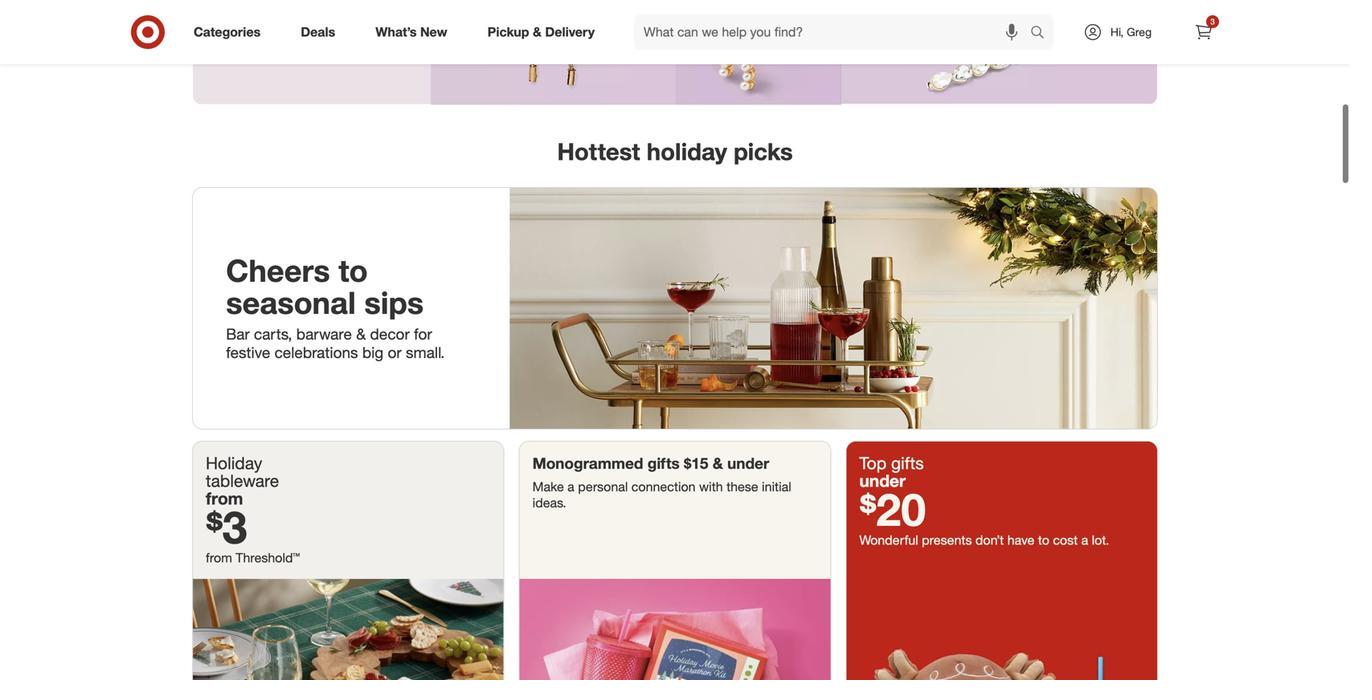 Task type: vqa. For each thing, say whether or not it's contained in the screenshot.
& inside the Monogrammed gifts $15 & under Make a personal connection with these initial ideas.
yes



Task type: describe. For each thing, give the bounding box(es) containing it.
$3
[[206, 500, 247, 555]]

cheers
[[226, 252, 330, 289]]

presents
[[922, 533, 972, 548]]

new
[[420, 24, 447, 40]]

barware
[[296, 325, 352, 344]]

picks
[[734, 137, 793, 166]]

& inside cheers to seasonal sips bar carts, barware & decor for festive celebrations big or small.
[[356, 325, 366, 344]]

greg
[[1127, 25, 1152, 39]]

$20
[[859, 482, 926, 537]]

top gifts under
[[859, 453, 924, 491]]

what's
[[376, 24, 417, 40]]

carts,
[[254, 325, 292, 344]]

$15
[[684, 454, 708, 473]]

embrace
[[226, 0, 287, 10]]

sips
[[364, 284, 424, 322]]

hottest
[[557, 137, 640, 166]]

pickup & delivery
[[488, 24, 595, 40]]

search button
[[1023, 14, 1062, 53]]

holiday tableware from
[[206, 453, 279, 509]]

wonderful presents don't have to cost a lot.
[[859, 533, 1109, 548]]

celebrations
[[275, 343, 358, 362]]

3
[[1210, 16, 1215, 27]]

a for presents
[[1081, 533, 1088, 548]]

deals link
[[287, 14, 355, 50]]

small.
[[406, 343, 445, 362]]

to inside cheers to seasonal sips bar carts, barware & decor for festive celebrations big or small.
[[339, 252, 368, 289]]

gifts for under
[[891, 453, 924, 474]]

bar
[[226, 325, 250, 344]]

hi, greg
[[1111, 25, 1152, 39]]

under inside the monogrammed gifts $15 & under make a personal connection with these initial ideas.
[[727, 454, 769, 473]]

timeless
[[320, 0, 376, 10]]

wonderful
[[859, 533, 918, 548]]

gifts for $15
[[648, 454, 680, 473]]

personal
[[578, 480, 628, 495]]

have
[[1008, 533, 1035, 548]]

it
[[356, 10, 364, 29]]

embrace this timeless accessory & make it your own.
[[226, 0, 398, 47]]

seasonal
[[226, 284, 356, 322]]

own.
[[226, 28, 258, 47]]

What can we help you find? suggestions appear below search field
[[634, 14, 1034, 50]]

3 link
[[1186, 14, 1222, 50]]

holiday
[[206, 453, 262, 474]]

holiday
[[647, 137, 727, 166]]

search
[[1023, 26, 1062, 41]]

lot.
[[1092, 533, 1109, 548]]

categories link
[[180, 14, 281, 50]]

monogrammed
[[533, 454, 643, 473]]

initial
[[762, 480, 791, 495]]



Task type: locate. For each thing, give the bounding box(es) containing it.
under up the these
[[727, 454, 769, 473]]

gifts up connection
[[648, 454, 680, 473]]

a left lot.
[[1081, 533, 1088, 548]]

cost
[[1053, 533, 1078, 548]]

make
[[533, 480, 564, 495]]

gifts
[[891, 453, 924, 474], [648, 454, 680, 473]]

& inside the embrace this timeless accessory & make it your own.
[[300, 10, 310, 29]]

hi,
[[1111, 25, 1124, 39]]

festive
[[226, 343, 270, 362]]

what's new link
[[362, 14, 467, 50]]

& right pickup
[[533, 24, 542, 40]]

threshold
[[236, 551, 293, 566]]

gifts inside 'top gifts under'
[[891, 453, 924, 474]]

1 vertical spatial from
[[206, 551, 232, 566]]

cheers to seasonal sips bar carts, barware & decor for festive celebrations big or small.
[[226, 252, 445, 362]]

to left 'cost'
[[1038, 533, 1049, 548]]

a inside the monogrammed gifts $15 & under make a personal connection with these initial ideas.
[[568, 480, 574, 495]]

0 horizontal spatial to
[[339, 252, 368, 289]]

tableware
[[206, 471, 279, 491]]

from down the holiday at the bottom left of page
[[206, 489, 243, 509]]

hottest holiday picks
[[557, 137, 793, 166]]

gifts inside the monogrammed gifts $15 & under make a personal connection with these initial ideas.
[[648, 454, 680, 473]]

1 from from the top
[[206, 489, 243, 509]]

monogrammed gifts $15 & under make a personal connection with these initial ideas.
[[533, 454, 791, 511]]

a
[[568, 480, 574, 495], [1081, 533, 1088, 548]]

1 horizontal spatial a
[[1081, 533, 1088, 548]]

1 horizontal spatial gifts
[[891, 453, 924, 474]]

delivery
[[545, 24, 595, 40]]

to
[[339, 252, 368, 289], [1038, 533, 1049, 548]]

decor
[[370, 325, 410, 344]]

a right make
[[568, 480, 574, 495]]

with
[[699, 480, 723, 495]]

0 vertical spatial to
[[339, 252, 368, 289]]

ideas.
[[533, 496, 566, 511]]

& inside the monogrammed gifts $15 & under make a personal connection with these initial ideas.
[[713, 454, 723, 473]]

make
[[314, 10, 351, 29]]

or
[[388, 343, 402, 362]]

1 vertical spatial a
[[1081, 533, 1088, 548]]

& left make
[[300, 10, 310, 29]]

0 horizontal spatial under
[[727, 454, 769, 473]]

1 vertical spatial to
[[1038, 533, 1049, 548]]

under up wonderful
[[859, 471, 906, 491]]

to up barware
[[339, 252, 368, 289]]

0 vertical spatial from
[[206, 489, 243, 509]]

0 vertical spatial a
[[568, 480, 574, 495]]

accessory
[[226, 10, 296, 29]]

what's new
[[376, 24, 447, 40]]

don't
[[976, 533, 1004, 548]]

& left decor
[[356, 325, 366, 344]]

big
[[362, 343, 384, 362]]

gifts right top
[[891, 453, 924, 474]]

these
[[727, 480, 758, 495]]

your
[[368, 10, 398, 29]]

pickup & delivery link
[[474, 14, 615, 50]]

from threshold ™
[[206, 551, 300, 566]]

from
[[206, 489, 243, 509], [206, 551, 232, 566]]

1 horizontal spatial to
[[1038, 533, 1049, 548]]

1 horizontal spatial under
[[859, 471, 906, 491]]

deals
[[301, 24, 335, 40]]

pickup
[[488, 24, 529, 40]]

& right $15
[[713, 454, 723, 473]]

0 horizontal spatial gifts
[[648, 454, 680, 473]]

under inside 'top gifts under'
[[859, 471, 906, 491]]

from left threshold
[[206, 551, 232, 566]]

top
[[859, 453, 887, 474]]

under
[[727, 454, 769, 473], [859, 471, 906, 491]]

categories
[[194, 24, 261, 40]]

™
[[293, 551, 300, 566]]

from inside holiday tableware from
[[206, 489, 243, 509]]

a for gifts
[[568, 480, 574, 495]]

this
[[291, 0, 316, 10]]

2 from from the top
[[206, 551, 232, 566]]

&
[[300, 10, 310, 29], [533, 24, 542, 40], [356, 325, 366, 344], [713, 454, 723, 473]]

0 horizontal spatial a
[[568, 480, 574, 495]]

for
[[414, 325, 432, 344]]

connection
[[632, 480, 696, 495]]



